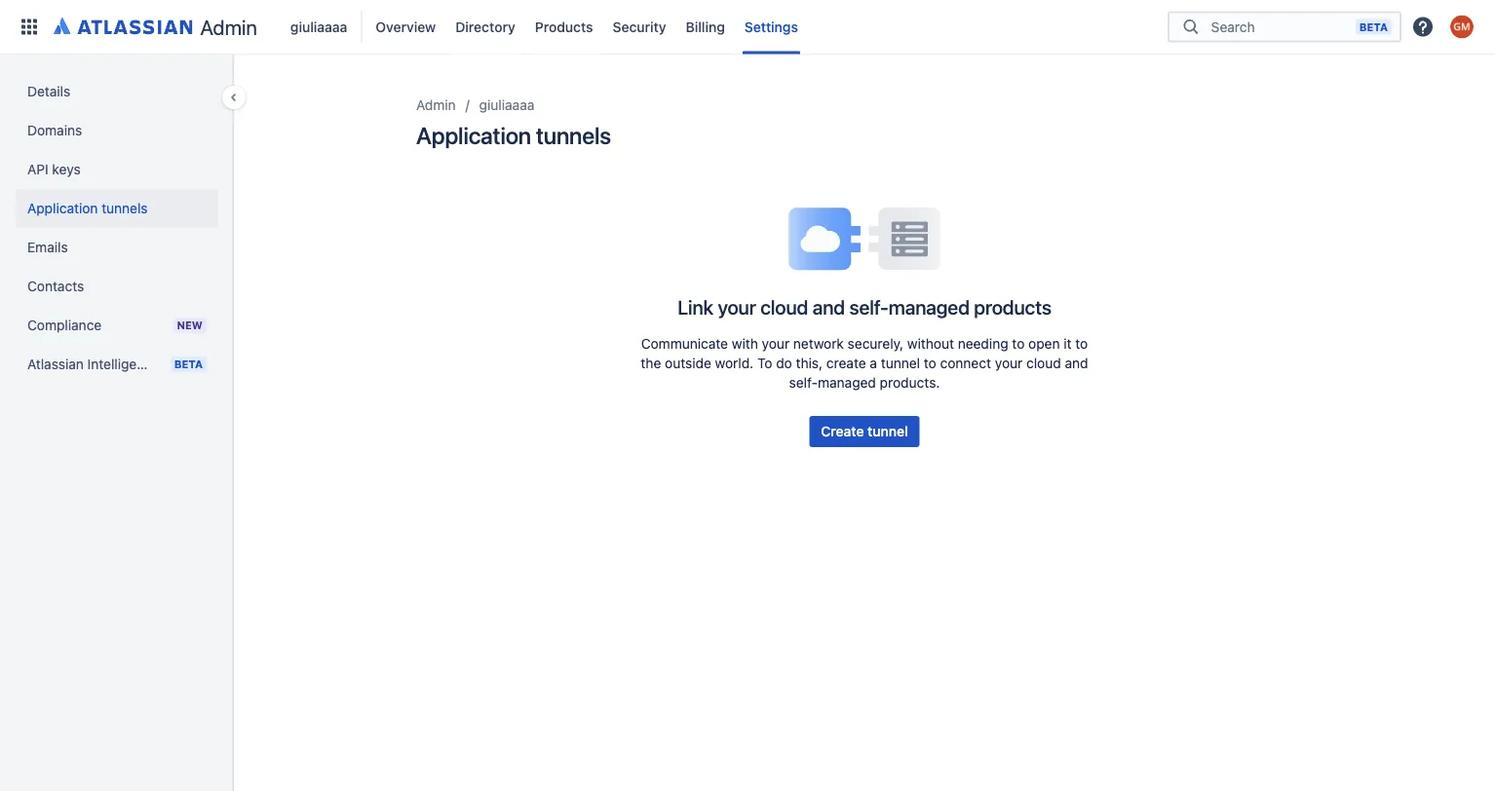 Task type: describe. For each thing, give the bounding box(es) containing it.
admin link inside global navigation element
[[47, 11, 265, 42]]

0 vertical spatial self-
[[849, 295, 889, 318]]

and inside communicate with your network securely, without needing to open it to the outside world. to do this, create a tunnel to connect your cloud and self-managed products.
[[1065, 355, 1088, 371]]

help icon image
[[1411, 15, 1435, 38]]

securely,
[[848, 336, 904, 352]]

beta
[[174, 358, 203, 371]]

1 vertical spatial application tunnels
[[27, 200, 148, 216]]

overview link
[[370, 11, 442, 42]]

emails link
[[16, 228, 218, 267]]

domains link
[[16, 111, 218, 150]]

outside
[[665, 355, 711, 371]]

atlassian
[[27, 356, 84, 372]]

do
[[776, 355, 792, 371]]

beta
[[1359, 20, 1388, 33]]

0 vertical spatial application
[[416, 122, 531, 149]]

1 horizontal spatial to
[[1012, 336, 1025, 352]]

contacts
[[27, 278, 84, 294]]

api keys
[[27, 161, 81, 177]]

search icon image
[[1179, 17, 1203, 37]]

domains
[[27, 122, 82, 138]]

2 horizontal spatial to
[[1075, 336, 1088, 352]]

details link
[[16, 72, 218, 111]]

0 horizontal spatial tunnels
[[102, 200, 148, 216]]

communicate
[[641, 336, 728, 352]]

world.
[[715, 355, 754, 371]]

admin inside global navigation element
[[200, 15, 257, 39]]

create tunnel button
[[809, 416, 920, 447]]

2 horizontal spatial your
[[995, 355, 1023, 371]]

giuliaaaa for the topmost giuliaaaa link
[[290, 19, 347, 35]]

api
[[27, 161, 48, 177]]

0 vertical spatial your
[[718, 295, 756, 318]]

create
[[826, 355, 866, 371]]

link
[[678, 295, 713, 318]]

directory link
[[450, 11, 521, 42]]

1 horizontal spatial giuliaaaa link
[[479, 94, 534, 117]]

open
[[1028, 336, 1060, 352]]

create
[[821, 423, 864, 440]]

tunnel inside button
[[868, 423, 908, 440]]

1 horizontal spatial admin link
[[416, 94, 456, 117]]

admin banner
[[0, 0, 1495, 55]]

global navigation element
[[12, 0, 1168, 54]]

managed inside communicate with your network securely, without needing to open it to the outside world. to do this, create a tunnel to connect your cloud and self-managed products.
[[818, 375, 876, 391]]

this,
[[796, 355, 823, 371]]

keys
[[52, 161, 81, 177]]

to
[[757, 355, 772, 371]]

tunnel inside communicate with your network securely, without needing to open it to the outside world. to do this, create a tunnel to connect your cloud and self-managed products.
[[881, 355, 920, 371]]

new
[[177, 319, 203, 332]]

contacts link
[[16, 267, 218, 306]]

billing
[[686, 19, 725, 35]]



Task type: vqa. For each thing, say whether or not it's contained in the screenshot.
the topmost And
yes



Task type: locate. For each thing, give the bounding box(es) containing it.
giuliaaaa link down directory link at the left top of page
[[479, 94, 534, 117]]

products
[[974, 295, 1051, 318]]

1 horizontal spatial giuliaaaa
[[479, 97, 534, 113]]

cloud down the open
[[1026, 355, 1061, 371]]

1 horizontal spatial application tunnels
[[416, 122, 611, 149]]

it
[[1064, 336, 1072, 352]]

to down without at the top of the page
[[924, 355, 936, 371]]

directory
[[455, 19, 515, 35]]

1 horizontal spatial managed
[[889, 295, 970, 318]]

0 vertical spatial and
[[813, 295, 845, 318]]

0 horizontal spatial admin link
[[47, 11, 265, 42]]

1 horizontal spatial admin
[[416, 97, 456, 113]]

1 horizontal spatial self-
[[849, 295, 889, 318]]

to
[[1012, 336, 1025, 352], [1075, 336, 1088, 352], [924, 355, 936, 371]]

self- up securely,
[[849, 295, 889, 318]]

tunnels
[[536, 122, 611, 149], [102, 200, 148, 216]]

your up do
[[762, 336, 790, 352]]

appswitcher icon image
[[18, 15, 41, 38]]

admin link up details link
[[47, 11, 265, 42]]

the
[[641, 355, 661, 371]]

0 horizontal spatial application tunnels
[[27, 200, 148, 216]]

products.
[[880, 375, 940, 391]]

your
[[718, 295, 756, 318], [762, 336, 790, 352], [995, 355, 1023, 371]]

products link
[[529, 11, 599, 42]]

intelligence
[[87, 356, 160, 372]]

0 horizontal spatial and
[[813, 295, 845, 318]]

to right 'it'
[[1075, 336, 1088, 352]]

and up network
[[813, 295, 845, 318]]

0 vertical spatial tunnel
[[881, 355, 920, 371]]

0 horizontal spatial to
[[924, 355, 936, 371]]

1 vertical spatial giuliaaaa link
[[479, 94, 534, 117]]

2 vertical spatial your
[[995, 355, 1023, 371]]

cloud up network
[[760, 295, 808, 318]]

admin
[[200, 15, 257, 39], [416, 97, 456, 113]]

billing link
[[680, 11, 731, 42]]

0 vertical spatial cloud
[[760, 295, 808, 318]]

giuliaaaa inside global navigation element
[[290, 19, 347, 35]]

api keys link
[[16, 150, 218, 189]]

admin link down overview link
[[416, 94, 456, 117]]

create tunnel
[[821, 423, 908, 440]]

self- down 'this,'
[[789, 375, 818, 391]]

self- inside communicate with your network securely, without needing to open it to the outside world. to do this, create a tunnel to connect your cloud and self-managed products.
[[789, 375, 818, 391]]

network
[[793, 336, 844, 352]]

1 vertical spatial admin link
[[416, 94, 456, 117]]

1 vertical spatial giuliaaaa
[[479, 97, 534, 113]]

atlassian image
[[54, 14, 192, 37], [54, 14, 192, 37]]

needing
[[958, 336, 1008, 352]]

1 vertical spatial admin
[[416, 97, 456, 113]]

tunnel right create
[[868, 423, 908, 440]]

1 vertical spatial cloud
[[1026, 355, 1061, 371]]

1 vertical spatial tunnel
[[868, 423, 908, 440]]

0 horizontal spatial managed
[[818, 375, 876, 391]]

0 horizontal spatial self-
[[789, 375, 818, 391]]

0 horizontal spatial giuliaaaa
[[290, 19, 347, 35]]

0 horizontal spatial admin
[[200, 15, 257, 39]]

compliance
[[27, 317, 102, 333]]

and
[[813, 295, 845, 318], [1065, 355, 1088, 371]]

1 vertical spatial self-
[[789, 375, 818, 391]]

application tunnels link
[[16, 189, 218, 228]]

cloud inside communicate with your network securely, without needing to open it to the outside world. to do this, create a tunnel to connect your cloud and self-managed products.
[[1026, 355, 1061, 371]]

giuliaaaa down directory link at the left top of page
[[479, 97, 534, 113]]

giuliaaaa for the right giuliaaaa link
[[479, 97, 534, 113]]

giuliaaaa link left overview link
[[284, 11, 353, 42]]

1 horizontal spatial your
[[762, 336, 790, 352]]

0 horizontal spatial your
[[718, 295, 756, 318]]

0 vertical spatial giuliaaaa
[[290, 19, 347, 35]]

1 horizontal spatial application
[[416, 122, 531, 149]]

managed up without at the top of the page
[[889, 295, 970, 318]]

details
[[27, 83, 70, 99]]

giuliaaaa link
[[284, 11, 353, 42], [479, 94, 534, 117]]

atlassian intelligence
[[27, 356, 160, 372]]

settings
[[744, 19, 798, 35]]

0 vertical spatial managed
[[889, 295, 970, 318]]

1 vertical spatial application
[[27, 200, 98, 216]]

0 vertical spatial application tunnels
[[416, 122, 611, 149]]

1 vertical spatial tunnels
[[102, 200, 148, 216]]

1 horizontal spatial and
[[1065, 355, 1088, 371]]

tunnel
[[881, 355, 920, 371], [868, 423, 908, 440]]

link your cloud and self-managed products
[[678, 295, 1051, 318]]

0 horizontal spatial cloud
[[760, 295, 808, 318]]

0 horizontal spatial giuliaaaa link
[[284, 11, 353, 42]]

security
[[613, 19, 666, 35]]

Search field
[[1205, 9, 1355, 44]]

a
[[870, 355, 877, 371]]

settings link
[[739, 11, 804, 42]]

1 horizontal spatial cloud
[[1026, 355, 1061, 371]]

your down needing
[[995, 355, 1023, 371]]

1 horizontal spatial tunnels
[[536, 122, 611, 149]]

0 vertical spatial admin
[[200, 15, 257, 39]]

managed down create
[[818, 375, 876, 391]]

emails
[[27, 239, 68, 255]]

1 vertical spatial and
[[1065, 355, 1088, 371]]

products
[[535, 19, 593, 35]]

without
[[907, 336, 954, 352]]

with
[[732, 336, 758, 352]]

managed
[[889, 295, 970, 318], [818, 375, 876, 391]]

security link
[[607, 11, 672, 42]]

1 vertical spatial managed
[[818, 375, 876, 391]]

giuliaaaa
[[290, 19, 347, 35], [479, 97, 534, 113]]

your up with
[[718, 295, 756, 318]]

self-
[[849, 295, 889, 318], [789, 375, 818, 391]]

1 vertical spatial your
[[762, 336, 790, 352]]

0 horizontal spatial application
[[27, 200, 98, 216]]

to left the open
[[1012, 336, 1025, 352]]

cloud
[[760, 295, 808, 318], [1026, 355, 1061, 371]]

tunnel up products.
[[881, 355, 920, 371]]

account image
[[1450, 15, 1474, 38]]

giuliaaaa left overview
[[290, 19, 347, 35]]

0 vertical spatial admin link
[[47, 11, 265, 42]]

connect
[[940, 355, 991, 371]]

communicate with your network securely, without needing to open it to the outside world. to do this, create a tunnel to connect your cloud and self-managed products.
[[641, 336, 1088, 391]]

0 vertical spatial giuliaaaa link
[[284, 11, 353, 42]]

overview
[[376, 19, 436, 35]]

application tunnels
[[416, 122, 611, 149], [27, 200, 148, 216]]

application
[[416, 122, 531, 149], [27, 200, 98, 216]]

0 vertical spatial tunnels
[[536, 122, 611, 149]]

and down 'it'
[[1065, 355, 1088, 371]]

admin link
[[47, 11, 265, 42], [416, 94, 456, 117]]



